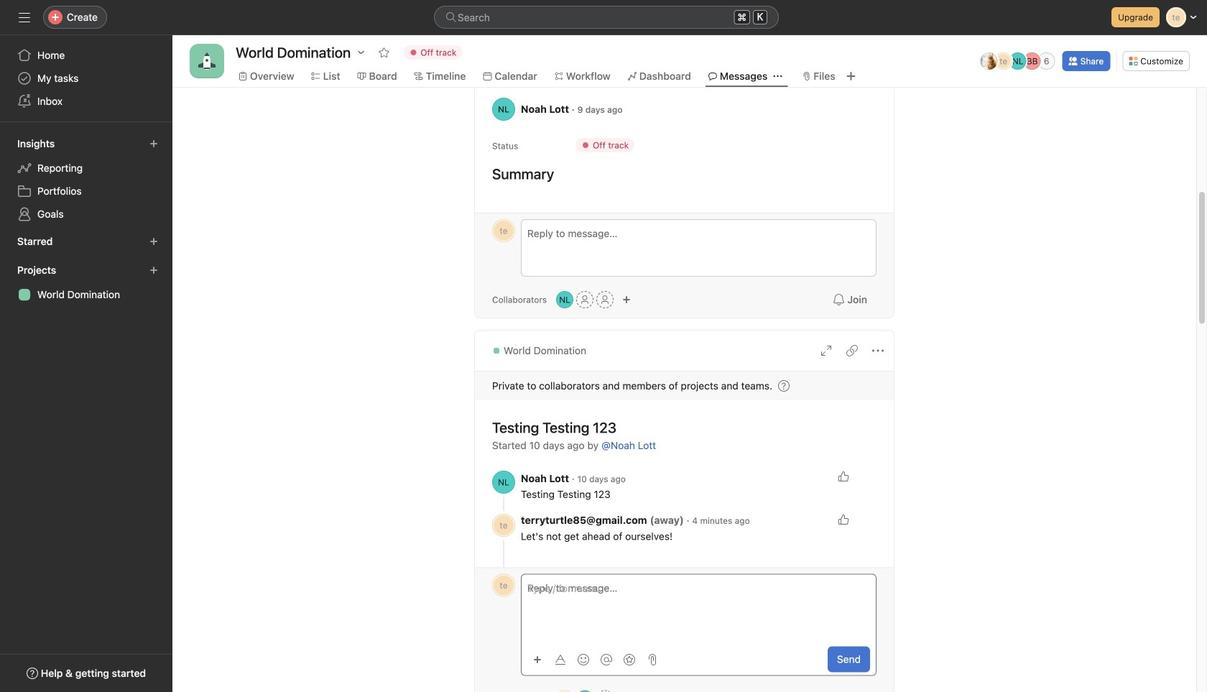 Task type: locate. For each thing, give the bounding box(es) containing it.
attach a file or paste an image image
[[647, 654, 658, 666]]

tab actions image
[[774, 72, 782, 81]]

at mention image
[[601, 654, 612, 666]]

formatting image
[[555, 654, 566, 666]]

None field
[[434, 6, 779, 29]]

add or remove collaborators image
[[623, 295, 631, 304]]

toolbar
[[528, 649, 663, 670]]

add items to starred image
[[150, 237, 158, 246]]

1 vertical spatial 0 likes. click to like this message comment image
[[838, 514, 850, 525]]

0 vertical spatial 0 likes. click to like this message comment image
[[838, 471, 850, 482]]

open user profile image
[[492, 471, 515, 494]]

insert an object image
[[533, 656, 542, 664]]

0 likes. click to like this message comment image
[[838, 471, 850, 482], [838, 514, 850, 525]]

copy link image
[[847, 345, 858, 357]]

full screen image
[[821, 345, 832, 357]]

emoji image
[[578, 654, 589, 666]]

rocket image
[[198, 52, 216, 70]]

global element
[[0, 35, 173, 121]]



Task type: vqa. For each thing, say whether or not it's contained in the screenshot.
ATTACH A FILE OR PASTE AN IMAGE
yes



Task type: describe. For each thing, give the bounding box(es) containing it.
2 0 likes. click to like this message comment image from the top
[[838, 514, 850, 525]]

1 0 likes. click to like this message comment image from the top
[[838, 471, 850, 482]]

add or remove collaborators image
[[556, 291, 574, 308]]

hide sidebar image
[[19, 12, 30, 23]]

new project or portfolio image
[[150, 266, 158, 275]]

new insights image
[[150, 139, 158, 148]]

add tab image
[[846, 70, 857, 82]]

appreciations image
[[624, 654, 635, 666]]

projects element
[[0, 257, 173, 309]]

Search tasks, projects, and more text field
[[434, 6, 779, 29]]

add to starred image
[[378, 47, 390, 58]]

insights element
[[0, 131, 173, 229]]



